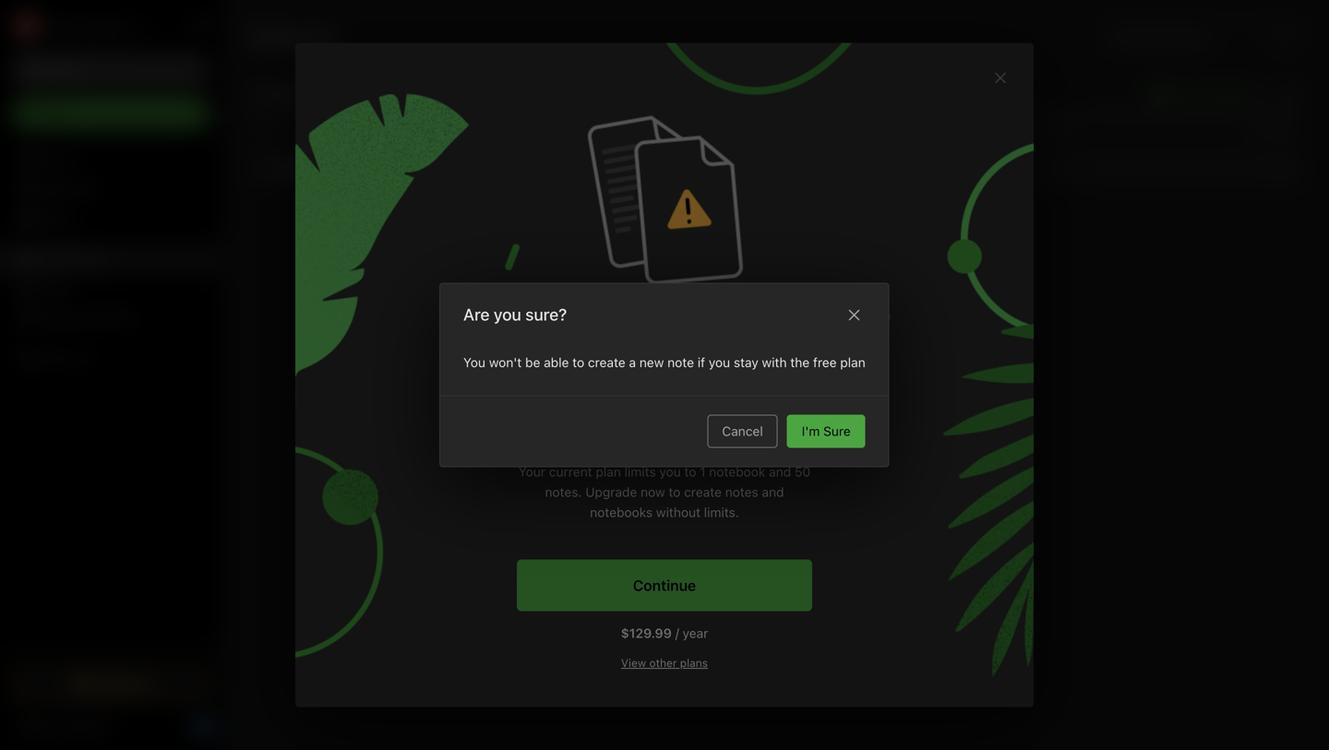 Task type: vqa. For each thing, say whether or not it's contained in the screenshot.
More image
no



Task type: describe. For each thing, give the bounding box(es) containing it.
cancel
[[722, 424, 763, 439]]

create inside the upgrade to create unlimited notes and notebooks
[[637, 375, 716, 408]]

( for trash
[[78, 352, 83, 366]]

and inside the upgrade to create unlimited notes and notebooks
[[610, 412, 657, 445]]

upgrade for upgrade to create unlimited notes and notebooks
[[491, 375, 600, 408]]

) inside "first notebook" row
[[411, 161, 416, 177]]

year
[[683, 626, 708, 641]]

view other plans
[[621, 657, 708, 670]]

without
[[656, 505, 701, 520]]

1 inside notebooks element
[[249, 85, 256, 102]]

) inside notes ( 4 )
[[93, 182, 98, 196]]

1 inside trash ( 1
[[83, 352, 89, 366]]

able
[[544, 355, 569, 370]]

notebook inside your current plan limits you to 1 notebook and 50 notes. upgrade now to create notes and notebooks without limits.
[[709, 464, 765, 479]]

new for new notebook
[[1171, 86, 1198, 102]]

new notebook button
[[1145, 83, 1261, 105]]

upgrade for upgrade
[[95, 676, 150, 692]]

close image
[[843, 304, 866, 326]]

ruby
[[708, 161, 738, 176]]

–
[[1008, 161, 1016, 176]]

tags button
[[0, 274, 221, 304]]

1 inside your current plan limits you to 1 notebook and 50 notes. upgrade now to create notes and notebooks without limits.
[[700, 464, 706, 479]]

ruby anderson
[[708, 161, 799, 176]]

limits.
[[704, 505, 739, 520]]

shared with me
[[41, 311, 133, 326]]

0 vertical spatial create
[[588, 355, 626, 370]]

settings image
[[188, 15, 210, 37]]

4 inside "first notebook" row
[[403, 161, 411, 177]]

won't
[[489, 355, 522, 370]]

actions
[[1249, 127, 1294, 139]]

4 inside notes ( 4 )
[[85, 182, 93, 196]]

with inside shared with me "link"
[[86, 311, 111, 326]]

arrow image
[[257, 158, 279, 180]]

upgrade to create unlimited notes and notebooks
[[491, 375, 838, 445]]

free
[[813, 355, 837, 370]]

tags
[[42, 281, 70, 297]]

tree containing home
[[0, 145, 222, 649]]

you inside your current plan limits you to 1 notebook and 50 notes. upgrade now to create notes and notebooks without limits.
[[659, 464, 681, 479]]

$129.99
[[621, 626, 672, 641]]

to inside the upgrade to create unlimited notes and notebooks
[[606, 375, 631, 408]]

expand tags image
[[5, 282, 19, 296]]

trash ( 1
[[41, 351, 89, 366]]

plans
[[680, 657, 708, 670]]

actions button
[[1151, 116, 1301, 150]]

shared with button
[[1001, 116, 1151, 150]]

Find Notebooks… text field
[[1105, 22, 1264, 52]]

notes
[[41, 181, 76, 197]]

with
[[1052, 127, 1079, 139]]

a
[[629, 355, 636, 370]]

continue
[[633, 577, 696, 594]]

i'm sure
[[802, 424, 851, 439]]

row group inside notebooks element
[[249, 150, 1301, 187]]

view
[[621, 657, 646, 670]]

$129.99 / year
[[621, 626, 708, 641]]

/
[[675, 626, 679, 641]]

first
[[306, 161, 332, 177]]

expand notebooks image
[[5, 252, 19, 267]]

anderson
[[741, 161, 799, 176]]

plan inside your current plan limits you to 1 notebook and 50 notes. upgrade now to create notes and notebooks without limits.
[[596, 464, 621, 479]]

new for new
[[41, 106, 67, 121]]

create inside your current plan limits you to 1 notebook and 50 notes. upgrade now to create notes and notebooks without limits.
[[684, 485, 722, 500]]

notebook for new
[[1201, 86, 1261, 102]]

2 vertical spatial and
[[762, 485, 784, 500]]



Task type: locate. For each thing, give the bounding box(es) containing it.
0 vertical spatial (
[[398, 161, 403, 177]]

1 horizontal spatial you
[[659, 464, 681, 479]]

trash
[[41, 351, 74, 366]]

1 vertical spatial 1
[[83, 352, 89, 366]]

notebook inside row
[[335, 161, 393, 177]]

0 horizontal spatial with
[[86, 311, 111, 326]]

1 horizontal spatial with
[[762, 355, 787, 370]]

new up home
[[41, 106, 67, 121]]

0 horizontal spatial notebooks
[[42, 252, 106, 267]]

0 vertical spatial and
[[610, 412, 657, 445]]

notebooks inside the upgrade to create unlimited notes and notebooks
[[663, 412, 796, 445]]

continue button
[[517, 560, 812, 611]]

( inside trash ( 1
[[78, 352, 83, 366]]

1 horizontal spatial notebook
[[1201, 86, 1261, 102]]

notebook
[[1201, 86, 1261, 102], [335, 161, 393, 177]]

0 vertical spatial with
[[86, 311, 111, 326]]

with
[[86, 311, 111, 326], [762, 355, 787, 370]]

0 vertical spatial notebook
[[1201, 86, 1261, 102]]

new inside button
[[1171, 86, 1198, 102]]

0 horizontal spatial new
[[41, 106, 67, 121]]

new notebook
[[1171, 86, 1261, 102]]

)
[[411, 161, 416, 177], [93, 182, 98, 196]]

notebooks
[[249, 26, 337, 48], [42, 252, 106, 267]]

new
[[640, 355, 664, 370]]

new inside popup button
[[41, 106, 67, 121]]

unlimited
[[722, 375, 838, 408]]

2 horizontal spatial you
[[709, 355, 730, 370]]

1 vertical spatial upgrade
[[585, 485, 637, 500]]

2 vertical spatial (
[[78, 352, 83, 366]]

notebook inside button
[[1201, 86, 1261, 102]]

me
[[115, 311, 133, 326]]

4 down the title button
[[403, 161, 411, 177]]

notes up current
[[533, 412, 604, 445]]

1 horizontal spatial notebooks
[[249, 26, 337, 48]]

1 horizontal spatial )
[[411, 161, 416, 177]]

new
[[1171, 86, 1198, 102], [41, 106, 67, 121]]

tasks button
[[0, 204, 221, 234]]

upgrade button
[[11, 665, 210, 702]]

row group containing ruby anderson
[[249, 150, 1301, 187]]

1 vertical spatial )
[[93, 182, 98, 196]]

( right trash
[[78, 352, 83, 366]]

0 horizontal spatial 4
[[85, 182, 93, 196]]

1 vertical spatial (
[[81, 182, 85, 196]]

4 right notes
[[85, 182, 93, 196]]

you
[[463, 355, 486, 370]]

you right are
[[494, 305, 521, 324]]

( inside notes ( 4 )
[[81, 182, 85, 196]]

2 vertical spatial upgrade
[[95, 676, 150, 692]]

upgrade inside your current plan limits you to 1 notebook and 50 notes. upgrade now to create notes and notebooks without limits.
[[585, 485, 637, 500]]

0 vertical spatial upgrade
[[491, 375, 600, 408]]

1 vertical spatial and
[[769, 464, 791, 479]]

0 horizontal spatial plan
[[596, 464, 621, 479]]

create down note
[[637, 375, 716, 408]]

Search text field
[[24, 54, 198, 87]]

0 vertical spatial notes
[[533, 412, 604, 445]]

create
[[588, 355, 626, 370], [637, 375, 716, 408], [684, 485, 722, 500]]

0 vertical spatial plan
[[840, 355, 866, 370]]

if
[[698, 355, 705, 370]]

now
[[641, 485, 665, 500]]

0 horizontal spatial )
[[93, 182, 98, 196]]

and
[[610, 412, 657, 445], [769, 464, 791, 479], [762, 485, 784, 500]]

1 horizontal spatial new
[[1171, 86, 1198, 102]]

shared
[[1008, 127, 1050, 139]]

2 vertical spatial 1
[[700, 464, 706, 479]]

) down the title button
[[411, 161, 416, 177]]

( for notes
[[81, 182, 85, 196]]

0 vertical spatial notebooks
[[663, 412, 796, 445]]

i'm
[[802, 424, 820, 439]]

0 vertical spatial you
[[494, 305, 521, 324]]

note
[[668, 355, 694, 370]]

upgrade inside the upgrade to create unlimited notes and notebooks
[[491, 375, 600, 408]]

sure
[[824, 424, 851, 439]]

0 horizontal spatial notes
[[533, 412, 604, 445]]

notes.
[[545, 485, 582, 500]]

other
[[649, 657, 677, 670]]

your current plan limits you to 1 notebook and 50 notes. upgrade now to create notes and notebooks without limits.
[[519, 464, 811, 520]]

1 horizontal spatial 1
[[249, 85, 256, 102]]

title button
[[249, 116, 700, 150]]

you right 'if'
[[709, 355, 730, 370]]

notebook
[[259, 85, 321, 102], [709, 464, 765, 479]]

sure?
[[526, 305, 567, 324]]

1 vertical spatial plan
[[596, 464, 621, 479]]

0 horizontal spatial 1
[[83, 352, 89, 366]]

notebook up actions button
[[1201, 86, 1261, 102]]

( inside "first notebook" row
[[398, 161, 403, 177]]

1 vertical spatial new
[[41, 106, 67, 121]]

1 vertical spatial notes
[[725, 485, 758, 500]]

1 vertical spatial you
[[709, 355, 730, 370]]

notebook for first
[[335, 161, 393, 177]]

you won't be able to create a new note if you stay with the free plan
[[463, 355, 866, 370]]

) down home link
[[93, 182, 98, 196]]

1 vertical spatial with
[[762, 355, 787, 370]]

the
[[790, 355, 810, 370]]

0 horizontal spatial notebooks
[[590, 505, 653, 520]]

1 vertical spatial notebooks
[[42, 252, 106, 267]]

with left me
[[86, 311, 111, 326]]

1
[[249, 85, 256, 102], [83, 352, 89, 366], [700, 464, 706, 479]]

0 horizontal spatial notebook
[[259, 85, 321, 102]]

notebook down the cancel button
[[709, 464, 765, 479]]

be
[[525, 355, 540, 370]]

0 horizontal spatial notebook
[[335, 161, 393, 177]]

50
[[795, 464, 811, 479]]

1 vertical spatial notebooks
[[590, 505, 653, 520]]

1 horizontal spatial plan
[[840, 355, 866, 370]]

0 horizontal spatial you
[[494, 305, 521, 324]]

to
[[573, 355, 585, 370], [606, 375, 631, 408], [684, 464, 696, 479], [669, 485, 681, 500]]

1 horizontal spatial notebooks
[[663, 412, 796, 445]]

0 vertical spatial notebooks
[[249, 26, 337, 48]]

new down find notebooks… text box
[[1171, 86, 1198, 102]]

None search field
[[24, 54, 198, 87]]

are you sure?
[[463, 305, 567, 324]]

cancel button
[[707, 415, 778, 448]]

1 vertical spatial notebook
[[709, 464, 765, 479]]

tree
[[0, 145, 222, 649]]

notes
[[533, 412, 604, 445], [725, 485, 758, 500]]

stay
[[734, 355, 759, 370]]

2 vertical spatial create
[[684, 485, 722, 500]]

create up the "limits."
[[684, 485, 722, 500]]

1 vertical spatial notebook
[[335, 161, 393, 177]]

your
[[519, 464, 546, 479]]

limits
[[624, 464, 656, 479]]

plan right free
[[840, 355, 866, 370]]

notebooks inside your current plan limits you to 1 notebook and 50 notes. upgrade now to create notes and notebooks without limits.
[[590, 505, 653, 520]]

notebooks inside 'tree'
[[42, 252, 106, 267]]

with left the
[[762, 355, 787, 370]]

first notebook ( 4 )
[[306, 161, 416, 177]]

1 horizontal spatial 4
[[403, 161, 411, 177]]

4
[[403, 161, 411, 177], [85, 182, 93, 196]]

are
[[463, 305, 490, 324]]

notes ( 4 )
[[41, 181, 98, 197]]

create left "a"
[[588, 355, 626, 370]]

notebooks element
[[222, 0, 1329, 750]]

and left the 50
[[769, 464, 791, 479]]

notes up the "limits."
[[725, 485, 758, 500]]

new button
[[11, 97, 210, 130]]

i'm sure button
[[787, 415, 866, 448]]

title
[[257, 127, 284, 139]]

notebooks up tags
[[42, 252, 106, 267]]

notebooks down "now"
[[590, 505, 653, 520]]

( right "first" on the left
[[398, 161, 403, 177]]

shared
[[41, 311, 83, 326]]

view other plans button
[[621, 656, 708, 671]]

0 vertical spatial 4
[[403, 161, 411, 177]]

notes inside your current plan limits you to 1 notebook and 50 notes. upgrade now to create notes and notebooks without limits.
[[725, 485, 758, 500]]

you up "now"
[[659, 464, 681, 479]]

( right notes
[[81, 182, 85, 196]]

notes inside the upgrade to create unlimited notes and notebooks
[[533, 412, 604, 445]]

notebooks up 1 notebook
[[249, 26, 337, 48]]

0 vertical spatial 1
[[249, 85, 256, 102]]

notebook right "first" on the left
[[335, 161, 393, 177]]

shared with me link
[[0, 304, 221, 333]]

home
[[41, 152, 76, 167]]

and up limits
[[610, 412, 657, 445]]

1 horizontal spatial notes
[[725, 485, 758, 500]]

current
[[549, 464, 592, 479]]

0 vertical spatial )
[[411, 161, 416, 177]]

upgrade inside popup button
[[95, 676, 150, 692]]

upgrade
[[491, 375, 600, 408], [585, 485, 637, 500], [95, 676, 150, 692]]

(
[[398, 161, 403, 177], [81, 182, 85, 196], [78, 352, 83, 366]]

plan left limits
[[596, 464, 621, 479]]

2 vertical spatial you
[[659, 464, 681, 479]]

you
[[494, 305, 521, 324], [709, 355, 730, 370], [659, 464, 681, 479]]

notebooks
[[663, 412, 796, 445], [590, 505, 653, 520]]

notebook up title
[[259, 85, 321, 102]]

1 notebook
[[249, 85, 321, 102]]

1 vertical spatial create
[[637, 375, 716, 408]]

0 vertical spatial new
[[1171, 86, 1198, 102]]

and down the cancel button
[[762, 485, 784, 500]]

1 horizontal spatial notebook
[[709, 464, 765, 479]]

0 vertical spatial notebook
[[259, 85, 321, 102]]

notebooks down the unlimited
[[663, 412, 796, 445]]

home link
[[0, 145, 222, 174]]

notebooks link
[[0, 245, 221, 274]]

tasks
[[41, 211, 74, 226]]

1 vertical spatial 4
[[85, 182, 93, 196]]

2 horizontal spatial 1
[[700, 464, 706, 479]]

plan
[[840, 355, 866, 370], [596, 464, 621, 479]]

shared with
[[1008, 127, 1079, 139]]

row group
[[249, 150, 1301, 187]]

first notebook row
[[249, 150, 1301, 187]]



